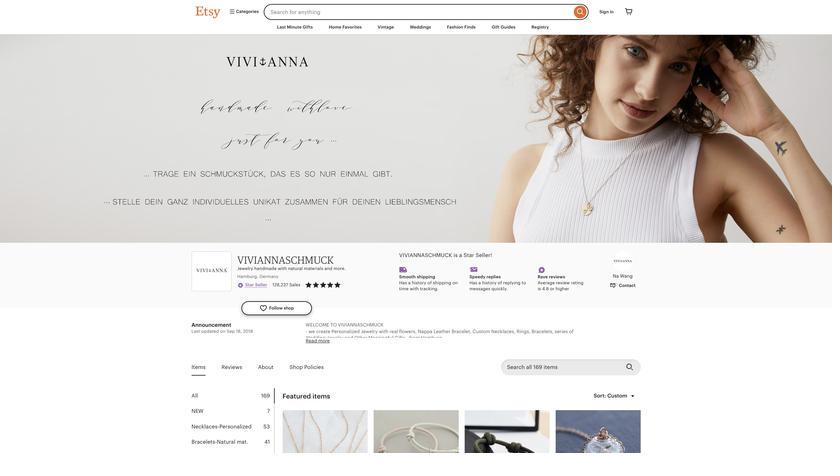 Task type: vqa. For each thing, say whether or not it's contained in the screenshot.
'Free' in $ 27.99 $ 34.99 (20% OFF) FREE SHIPPING
no



Task type: describe. For each thing, give the bounding box(es) containing it.
herren armband - personalisiertes segeltau armband - wunschgravur - surferarmband - partnerarmband- armband mit gravur - edelstahl  a184 image
[[465, 410, 550, 453]]

wedding
[[306, 335, 326, 341]]

featured items
[[283, 393, 330, 400]]

gift guides link
[[487, 21, 521, 33]]

updated
[[201, 329, 219, 334]]

create inside current production: • please note that we do make all possible effort to create your order in time (currently 1-4 days before shipping), but some custom pieces may take longer.
[[475, 368, 489, 373]]

new
[[192, 408, 204, 414]]

128,237
[[273, 283, 288, 287]]

real
[[390, 329, 398, 334]]

fashion finds
[[447, 25, 476, 30]]

to inside speedy replies has a history of replying to messages quickly.
[[522, 280, 526, 285]]

bracelets,
[[532, 329, 554, 334]]

tab containing all
[[192, 388, 274, 404]]

read more
[[306, 338, 330, 344]]

last minute gifts link
[[272, 21, 318, 33]]

has for has a history of replying to messages quickly.
[[470, 280, 477, 285]]

1 vertical spatial -
[[407, 335, 408, 341]]

seller
[[255, 283, 267, 287]]

shop policies link
[[290, 360, 324, 375]]

take
[[396, 374, 405, 380]]

about
[[258, 364, 274, 370]]

1-
[[554, 368, 557, 373]]

follow
[[269, 306, 283, 311]]

personalized inside tab
[[219, 423, 252, 430]]

viviannaschmuck inside welcome to viviannaschmuck - we create personalized jewelry with real flowers, nappa leather bracelet, custom necklaces, rings, bracelets, series of wedding jewelry and other meaningful gifts - from hamburg
[[338, 322, 384, 328]]

7
[[267, 408, 270, 414]]

1 horizontal spatial a
[[459, 252, 462, 259]]

average
[[538, 280, 555, 285]]

materials
[[304, 266, 323, 271]]

with inside smooth shipping has a history of shipping on time with tracking.
[[410, 286, 419, 291]]

41
[[264, 439, 270, 445]]

Search for anything text field
[[264, 4, 572, 20]]

of for shipping
[[428, 280, 432, 285]]

viviannaschmuck for viviannaschmuck jewelry handmade with natural materials and more.
[[237, 254, 334, 266]]

time inside current production: • please note that we do make all possible effort to create your order in time (currently 1-4 days before shipping), but some custom pieces may take longer.
[[520, 368, 530, 373]]

finds
[[464, 25, 476, 30]]

18,
[[236, 329, 242, 334]]

with inside 'viviannaschmuck jewelry handmade with natural materials and more.'
[[278, 266, 287, 271]]

custom inside welcome to viviannaschmuck - we create personalized jewelry with real flowers, nappa leather bracelet, custom necklaces, rings, bracelets, series of wedding jewelry and other meaningful gifts - from hamburg
[[473, 329, 490, 334]]

0 horizontal spatial |
[[269, 282, 271, 288]]

and inside welcome to viviannaschmuck - we create personalized jewelry with real flowers, nappa leather bracelet, custom necklaces, rings, bracelets, series of wedding jewelry and other meaningful gifts - from hamburg
[[345, 335, 353, 341]]

shipping),
[[306, 374, 328, 380]]

or
[[550, 286, 555, 291]]

1 vertical spatial shipping
[[433, 280, 451, 285]]

custom
[[351, 374, 368, 380]]

follow shop
[[269, 306, 294, 311]]

we inside current production: • please note that we do make all possible effort to create your order in time (currently 1-4 days before shipping), but some custom pieces may take longer.
[[402, 368, 408, 373]]

reviews link
[[222, 360, 242, 375]]

more
[[318, 338, 330, 344]]

create inside welcome to viviannaschmuck - we create personalized jewelry with real flowers, nappa leather bracelet, custom necklaces, rings, bracelets, series of wedding jewelry and other meaningful gifts - from hamburg
[[316, 329, 330, 334]]

wang
[[620, 273, 633, 279]]

items
[[192, 364, 206, 370]]

•
[[362, 368, 364, 373]]

favorites
[[343, 25, 362, 30]]

birth flower necklace • personalized engraving • floral necklace • oval plate • name necklace • gift for her • mk003* image
[[283, 410, 368, 453]]

fashion
[[447, 25, 463, 30]]

that
[[392, 368, 400, 373]]

featured
[[283, 393, 311, 400]]

current production: • please note that we do make all possible effort to create your order in time (currently 1-4 days before shipping), but some custom pieces may take longer.
[[306, 368, 587, 380]]

may
[[385, 374, 395, 380]]

flowers,
[[399, 329, 417, 334]]

fashion finds link
[[442, 21, 481, 33]]

vintage
[[378, 25, 394, 30]]

banner containing categories
[[184, 0, 649, 20]]

home favorites link
[[324, 21, 367, 33]]

items
[[313, 393, 330, 400]]

shop policies
[[290, 364, 324, 370]]

other
[[354, 335, 367, 341]]

gift guides
[[492, 25, 516, 30]]

last inside announcement last updated on sep 18, 2018
[[192, 329, 200, 334]]

gifts inside welcome to viviannaschmuck - we create personalized jewelry with real flowers, nappa leather bracelet, custom necklaces, rings, bracelets, series of wedding jewelry and other meaningful gifts - from hamburg
[[395, 335, 405, 341]]

bracelets-natural mat.
[[192, 439, 248, 445]]

star inside button
[[245, 283, 254, 287]]

announcement last updated on sep 18, 2018
[[192, 322, 253, 334]]

0 vertical spatial shipping
[[417, 274, 435, 279]]

series
[[555, 329, 568, 334]]

a for smooth shipping has a history of shipping on time with tracking.
[[408, 280, 411, 285]]

personalized inside welcome to viviannaschmuck - we create personalized jewelry with real flowers, nappa leather bracelet, custom necklaces, rings, bracelets, series of wedding jewelry and other meaningful gifts - from hamburg
[[332, 329, 360, 334]]

to inside current production: • please note that we do make all possible effort to create your order in time (currently 1-4 days before shipping), but some custom pieces may take longer.
[[469, 368, 473, 373]]

necklaces-personalized
[[192, 423, 252, 430]]

possible
[[436, 368, 454, 373]]

registry link
[[527, 21, 554, 33]]

smooth
[[399, 274, 416, 279]]

sign in button
[[595, 6, 619, 18]]

necklaces-
[[192, 423, 219, 430]]

menu bar containing last minute gifts
[[184, 20, 649, 35]]

quickly.
[[492, 286, 508, 291]]

history for with
[[412, 280, 426, 285]]

all
[[430, 368, 435, 373]]

categories
[[235, 9, 259, 14]]

viviannaschmuck is a star seller!
[[399, 252, 492, 259]]

necklaces,
[[491, 329, 516, 334]]

to
[[331, 322, 337, 328]]

follow shop link
[[241, 301, 312, 315]]

nappa
[[418, 329, 432, 334]]

home favorites
[[329, 25, 362, 30]]

guides
[[501, 25, 516, 30]]

note
[[380, 368, 390, 373]]

925er silver necklace with real dandelions and personalized disc • silver/gold/rosegold • real dandelions • gift for her • handmade • k510 image
[[556, 410, 641, 453]]

star seller
[[245, 283, 267, 287]]

on inside smooth shipping has a history of shipping on time with tracking.
[[453, 280, 458, 285]]

natural
[[217, 439, 235, 445]]



Task type: locate. For each thing, give the bounding box(es) containing it.
tab containing new
[[192, 404, 274, 419]]

1 vertical spatial with
[[410, 286, 419, 291]]

to right effort
[[469, 368, 473, 373]]

0 vertical spatial time
[[399, 286, 409, 291]]

a inside speedy replies has a history of replying to messages quickly.
[[479, 280, 481, 285]]

4 tab from the top
[[192, 435, 274, 450]]

0 vertical spatial star
[[464, 252, 474, 259]]

a left seller!
[[459, 252, 462, 259]]

1 horizontal spatial star
[[464, 252, 474, 259]]

personalized up mat.
[[219, 423, 252, 430]]

viviannaschmuck up smooth shipping has a history of shipping on time with tracking.
[[399, 252, 452, 259]]

pieces
[[369, 374, 384, 380]]

home
[[329, 25, 341, 30]]

items link
[[192, 360, 206, 375]]

longer.
[[406, 374, 422, 380]]

of inside speedy replies has a history of replying to messages quickly.
[[498, 280, 502, 285]]

1 tab from the top
[[192, 388, 274, 404]]

4
[[557, 368, 560, 373]]

shop
[[290, 364, 303, 370]]

1 vertical spatial last
[[192, 329, 200, 334]]

tab up natural
[[192, 419, 274, 435]]

2018
[[243, 329, 253, 334]]

last minute gifts
[[277, 25, 313, 30]]

star down hamburg,
[[245, 283, 254, 287]]

has inside smooth shipping has a history of shipping on time with tracking.
[[399, 280, 407, 285]]

with
[[278, 266, 287, 271], [410, 286, 419, 291], [379, 329, 389, 334]]

jewelry down to
[[327, 335, 344, 341]]

0 vertical spatial we
[[309, 329, 315, 334]]

0 horizontal spatial history
[[412, 280, 426, 285]]

shop
[[284, 306, 294, 311]]

time down smooth
[[399, 286, 409, 291]]

tracking.
[[420, 286, 439, 291]]

star_seller image
[[237, 283, 243, 289]]

a for speedy replies has a history of replying to messages quickly.
[[479, 280, 481, 285]]

on down viviannaschmuck is a star seller!
[[453, 280, 458, 285]]

0 horizontal spatial we
[[309, 329, 315, 334]]

time left (currently
[[520, 368, 530, 373]]

0 vertical spatial custom
[[473, 329, 490, 334]]

effort
[[456, 368, 468, 373]]

announcement
[[192, 322, 231, 328]]

0 vertical spatial with
[[278, 266, 287, 271]]

2 has from the left
[[470, 280, 477, 285]]

1 horizontal spatial with
[[379, 329, 389, 334]]

has down smooth
[[399, 280, 407, 285]]

1 vertical spatial we
[[402, 368, 408, 373]]

meaningful
[[369, 335, 394, 341]]

0 horizontal spatial on
[[220, 329, 226, 334]]

0 vertical spatial in
[[610, 9, 614, 14]]

we up wedding
[[309, 329, 315, 334]]

last
[[277, 25, 286, 30], [192, 329, 200, 334]]

0 horizontal spatial to
[[469, 368, 473, 373]]

policies
[[304, 364, 324, 370]]

but
[[329, 374, 337, 380]]

0 horizontal spatial last
[[192, 329, 200, 334]]

1 horizontal spatial custom
[[607, 393, 627, 399]]

vivianna team
[[306, 400, 342, 406]]

history inside smooth shipping has a history of shipping on time with tracking.
[[412, 280, 426, 285]]

1 horizontal spatial gifts
[[395, 335, 405, 341]]

2 horizontal spatial with
[[410, 286, 419, 291]]

history down replies in the bottom of the page
[[482, 280, 497, 285]]

- down flowers,
[[407, 335, 408, 341]]

rave
[[538, 274, 548, 279]]

has down speedy
[[470, 280, 477, 285]]

sections tab list
[[192, 388, 275, 453]]

bracelet,
[[452, 329, 471, 334]]

viviannaschmuck for viviannaschmuck is a star seller!
[[399, 252, 452, 259]]

2 horizontal spatial of
[[569, 329, 574, 334]]

1 has from the left
[[399, 280, 407, 285]]

1 horizontal spatial on
[[453, 280, 458, 285]]

time inside smooth shipping has a history of shipping on time with tracking.
[[399, 286, 409, 291]]

0 vertical spatial -
[[306, 329, 307, 334]]

sign
[[600, 9, 609, 14]]

higher
[[556, 286, 569, 291]]

1 horizontal spatial has
[[470, 280, 477, 285]]

is left 4.8
[[538, 286, 541, 291]]

of up tracking.
[[428, 280, 432, 285]]

jewelry up hamburg,
[[237, 266, 253, 271]]

days
[[561, 368, 572, 373]]

1 horizontal spatial and
[[345, 335, 353, 341]]

mat.
[[237, 439, 248, 445]]

read more link
[[306, 338, 330, 344]]

has inside speedy replies has a history of replying to messages quickly.
[[470, 280, 477, 285]]

1 horizontal spatial viviannaschmuck
[[338, 322, 384, 328]]

hamburg, germany
[[237, 274, 279, 279]]

4.8
[[542, 286, 549, 291]]

1 horizontal spatial is
[[538, 286, 541, 291]]

1 horizontal spatial |
[[303, 283, 304, 287]]

create left your
[[475, 368, 489, 373]]

0 vertical spatial and
[[325, 266, 332, 271]]

2 history from the left
[[482, 280, 497, 285]]

custom inside dropdown button
[[607, 393, 627, 399]]

0 horizontal spatial and
[[325, 266, 332, 271]]

tab down reviews link
[[192, 388, 274, 404]]

with inside welcome to viviannaschmuck - we create personalized jewelry with real flowers, nappa leather bracelet, custom necklaces, rings, bracelets, series of wedding jewelry and other meaningful gifts - from hamburg
[[379, 329, 389, 334]]

all
[[192, 393, 198, 399]]

1 horizontal spatial create
[[475, 368, 489, 373]]

jewelry up other
[[361, 329, 378, 334]]

2 vertical spatial with
[[379, 329, 389, 334]]

0 horizontal spatial time
[[399, 286, 409, 291]]

in inside current production: • please note that we do make all possible effort to create your order in time (currently 1-4 days before shipping), but some custom pieces may take longer.
[[515, 368, 519, 373]]

0 horizontal spatial a
[[408, 280, 411, 285]]

of inside smooth shipping has a history of shipping on time with tracking.
[[428, 280, 432, 285]]

menu bar
[[184, 20, 649, 35]]

welcome to viviannaschmuck - we create personalized jewelry with real flowers, nappa leather bracelet, custom necklaces, rings, bracelets, series of wedding jewelry and other meaningful gifts - from hamburg
[[306, 322, 574, 341]]

3 tab from the top
[[192, 419, 274, 435]]

viviannaschmuck inside 'viviannaschmuck jewelry handmade with natural materials and more.'
[[237, 254, 334, 266]]

replies
[[487, 274, 501, 279]]

0 horizontal spatial star
[[245, 283, 254, 287]]

a down smooth
[[408, 280, 411, 285]]

0 vertical spatial gifts
[[303, 25, 313, 30]]

with up meaningful
[[379, 329, 389, 334]]

leather bracelet with engraving and real forget me not, multi color,  simple adjustable leather bracelet personalized gift- a141 image
[[374, 410, 459, 453]]

bracelets-
[[192, 439, 217, 445]]

0 horizontal spatial custom
[[473, 329, 490, 334]]

your
[[490, 368, 500, 373]]

tab down necklaces-personalized
[[192, 435, 274, 450]]

to right "replying"
[[522, 280, 526, 285]]

-
[[306, 329, 307, 334], [407, 335, 408, 341]]

tab up necklaces-personalized
[[192, 404, 274, 419]]

0 vertical spatial on
[[453, 280, 458, 285]]

before
[[573, 368, 587, 373]]

1 horizontal spatial last
[[277, 25, 286, 30]]

tab containing necklaces-personalized
[[192, 419, 274, 435]]

0 horizontal spatial viviannaschmuck
[[237, 254, 334, 266]]

0 horizontal spatial create
[[316, 329, 330, 334]]

gifts down real
[[395, 335, 405, 341]]

we inside welcome to viviannaschmuck - we create personalized jewelry with real flowers, nappa leather bracelet, custom necklaces, rings, bracelets, series of wedding jewelry and other meaningful gifts - from hamburg
[[309, 329, 315, 334]]

personalized down to
[[332, 329, 360, 334]]

is left seller!
[[454, 252, 458, 259]]

gifts
[[303, 25, 313, 30], [395, 335, 405, 341]]

germany
[[259, 274, 279, 279]]

Search all 169 items text field
[[501, 359, 621, 375]]

1 vertical spatial and
[[345, 335, 353, 341]]

replying
[[503, 280, 521, 285]]

0 horizontal spatial personalized
[[219, 423, 252, 430]]

has for has a history of shipping on time with tracking.
[[399, 280, 407, 285]]

0 vertical spatial is
[[454, 252, 458, 259]]

of for replying
[[498, 280, 502, 285]]

1 horizontal spatial jewelry
[[327, 335, 344, 341]]

| right sales
[[303, 283, 304, 287]]

0 horizontal spatial is
[[454, 252, 458, 259]]

None search field
[[264, 4, 589, 20]]

and inside 'viviannaschmuck jewelry handmade with natural materials and more.'
[[325, 266, 332, 271]]

sales
[[289, 283, 301, 287]]

0 vertical spatial last
[[277, 25, 286, 30]]

last left updated
[[192, 329, 200, 334]]

1 horizontal spatial of
[[498, 280, 502, 285]]

in inside button
[[610, 9, 614, 14]]

2 horizontal spatial viviannaschmuck
[[399, 252, 452, 259]]

0 vertical spatial personalized
[[332, 329, 360, 334]]

0 vertical spatial jewelry
[[237, 266, 253, 271]]

0 horizontal spatial jewelry
[[237, 266, 253, 271]]

a up messages
[[479, 280, 481, 285]]

1 horizontal spatial in
[[610, 9, 614, 14]]

in
[[610, 9, 614, 14], [515, 368, 519, 373]]

history inside speedy replies has a history of replying to messages quickly.
[[482, 280, 497, 285]]

2 vertical spatial jewelry
[[327, 335, 344, 341]]

of up quickly.
[[498, 280, 502, 285]]

sign in
[[600, 9, 614, 14]]

2 horizontal spatial jewelry
[[361, 329, 378, 334]]

of right series
[[569, 329, 574, 334]]

|
[[269, 282, 271, 288], [303, 283, 304, 287]]

2 tab from the top
[[192, 404, 274, 419]]

- up the read
[[306, 329, 307, 334]]

from
[[409, 335, 420, 341]]

| down germany at bottom
[[269, 282, 271, 288]]

hamburg
[[421, 335, 442, 341]]

welcome
[[306, 322, 329, 328]]

1 vertical spatial custom
[[607, 393, 627, 399]]

sort: custom
[[594, 393, 627, 399]]

on
[[453, 280, 458, 285], [220, 329, 226, 334]]

of inside welcome to viviannaschmuck - we create personalized jewelry with real flowers, nappa leather bracelet, custom necklaces, rings, bracelets, series of wedding jewelry and other meaningful gifts - from hamburg
[[569, 329, 574, 334]]

53
[[263, 423, 270, 430]]

tab
[[192, 388, 274, 404], [192, 404, 274, 419], [192, 419, 274, 435], [192, 435, 274, 450]]

history
[[412, 280, 426, 285], [482, 280, 497, 285]]

on left sep
[[220, 329, 226, 334]]

speedy
[[470, 274, 486, 279]]

a inside smooth shipping has a history of shipping on time with tracking.
[[408, 280, 411, 285]]

| 128,237 sales |
[[269, 282, 304, 288]]

last inside menu bar
[[277, 25, 286, 30]]

1 horizontal spatial -
[[407, 335, 408, 341]]

banner
[[184, 0, 649, 20]]

and left other
[[345, 335, 353, 341]]

custom right bracelet,
[[473, 329, 490, 334]]

last left minute
[[277, 25, 286, 30]]

star left seller!
[[464, 252, 474, 259]]

jewelry inside 'viviannaschmuck jewelry handmade with natural materials and more.'
[[237, 266, 253, 271]]

history up tracking.
[[412, 280, 426, 285]]

rating
[[571, 280, 584, 285]]

0 horizontal spatial -
[[306, 329, 307, 334]]

tab containing bracelets-natural mat.
[[192, 435, 274, 450]]

please
[[365, 368, 379, 373]]

0 horizontal spatial gifts
[[303, 25, 313, 30]]

na wang
[[613, 273, 633, 279]]

star
[[464, 252, 474, 259], [245, 283, 254, 287]]

1 horizontal spatial to
[[522, 280, 526, 285]]

some
[[338, 374, 350, 380]]

contact button
[[605, 280, 641, 292]]

production:
[[329, 368, 361, 373]]

0 horizontal spatial of
[[428, 280, 432, 285]]

custom right the "sort:"
[[607, 393, 627, 399]]

messages
[[470, 286, 490, 291]]

create
[[316, 329, 330, 334], [475, 368, 489, 373]]

with down smooth
[[410, 286, 419, 291]]

vivianna
[[306, 400, 328, 406]]

jewelry
[[237, 266, 253, 271], [361, 329, 378, 334], [327, 335, 344, 341]]

1 vertical spatial jewelry
[[361, 329, 378, 334]]

registry
[[532, 25, 549, 30]]

0 horizontal spatial with
[[278, 266, 287, 271]]

on inside announcement last updated on sep 18, 2018
[[220, 329, 226, 334]]

handmade
[[254, 266, 277, 271]]

custom
[[473, 329, 490, 334], [607, 393, 627, 399]]

hamburg,
[[237, 274, 258, 279]]

2 horizontal spatial a
[[479, 280, 481, 285]]

we left do
[[402, 368, 408, 373]]

1 vertical spatial star
[[245, 283, 254, 287]]

1 horizontal spatial we
[[402, 368, 408, 373]]

of
[[428, 280, 432, 285], [498, 280, 502, 285], [569, 329, 574, 334]]

minute
[[287, 25, 302, 30]]

is inside 'rave reviews average review rating is 4.8 or higher'
[[538, 286, 541, 291]]

na
[[613, 273, 619, 279]]

1 vertical spatial is
[[538, 286, 541, 291]]

1 vertical spatial time
[[520, 368, 530, 373]]

viviannaschmuck up natural
[[237, 254, 334, 266]]

1 horizontal spatial history
[[482, 280, 497, 285]]

0 horizontal spatial in
[[515, 368, 519, 373]]

personalized
[[332, 329, 360, 334], [219, 423, 252, 430]]

create down the welcome
[[316, 329, 330, 334]]

reviews
[[549, 274, 565, 279]]

in right sign
[[610, 9, 614, 14]]

1 vertical spatial on
[[220, 329, 226, 334]]

1 horizontal spatial personalized
[[332, 329, 360, 334]]

| inside | 128,237 sales |
[[303, 283, 304, 287]]

natural
[[288, 266, 303, 271]]

0 vertical spatial create
[[316, 329, 330, 334]]

1 vertical spatial in
[[515, 368, 519, 373]]

more.
[[334, 266, 346, 271]]

smooth shipping has a history of shipping on time with tracking.
[[399, 274, 458, 291]]

leather
[[434, 329, 451, 334]]

1 vertical spatial personalized
[[219, 423, 252, 430]]

team
[[329, 400, 342, 406]]

1 vertical spatial create
[[475, 368, 489, 373]]

and left more.
[[325, 266, 332, 271]]

viviannaschmuck jewelry handmade with natural materials and more.
[[237, 254, 346, 271]]

1 vertical spatial to
[[469, 368, 473, 373]]

viviannaschmuck up other
[[338, 322, 384, 328]]

0 vertical spatial to
[[522, 280, 526, 285]]

na wang image
[[613, 251, 633, 271]]

1 history from the left
[[412, 280, 426, 285]]

1 vertical spatial gifts
[[395, 335, 405, 341]]

1 horizontal spatial time
[[520, 368, 530, 373]]

gifts inside menu bar
[[303, 25, 313, 30]]

gifts right minute
[[303, 25, 313, 30]]

in right order
[[515, 368, 519, 373]]

history for quickly.
[[482, 280, 497, 285]]

sort:
[[594, 393, 606, 399]]

0 horizontal spatial has
[[399, 280, 407, 285]]

star seller button
[[237, 282, 267, 289]]

with left natural
[[278, 266, 287, 271]]



